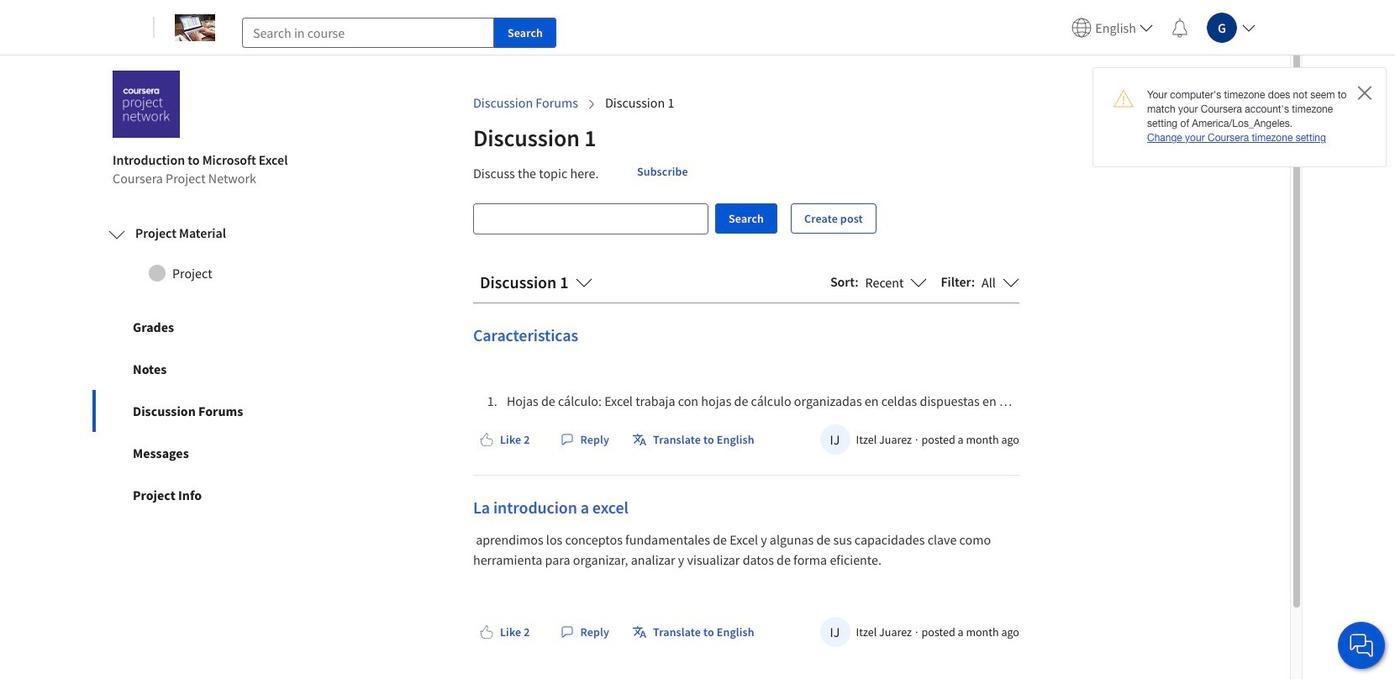 Task type: describe. For each thing, give the bounding box(es) containing it.
coursera project network image
[[113, 71, 180, 138]]

help center image
[[1351, 635, 1372, 656]]

name home page | coursera image
[[175, 14, 215, 41]]

Search Input field
[[474, 204, 708, 234]]



Task type: locate. For each thing, give the bounding box(es) containing it.
Search in course text field
[[242, 17, 494, 47]]

timezone mismatch warning modal dialog
[[1093, 67, 1387, 167]]



Task type: vqa. For each thing, say whether or not it's contained in the screenshot.
Siddhant S.
no



